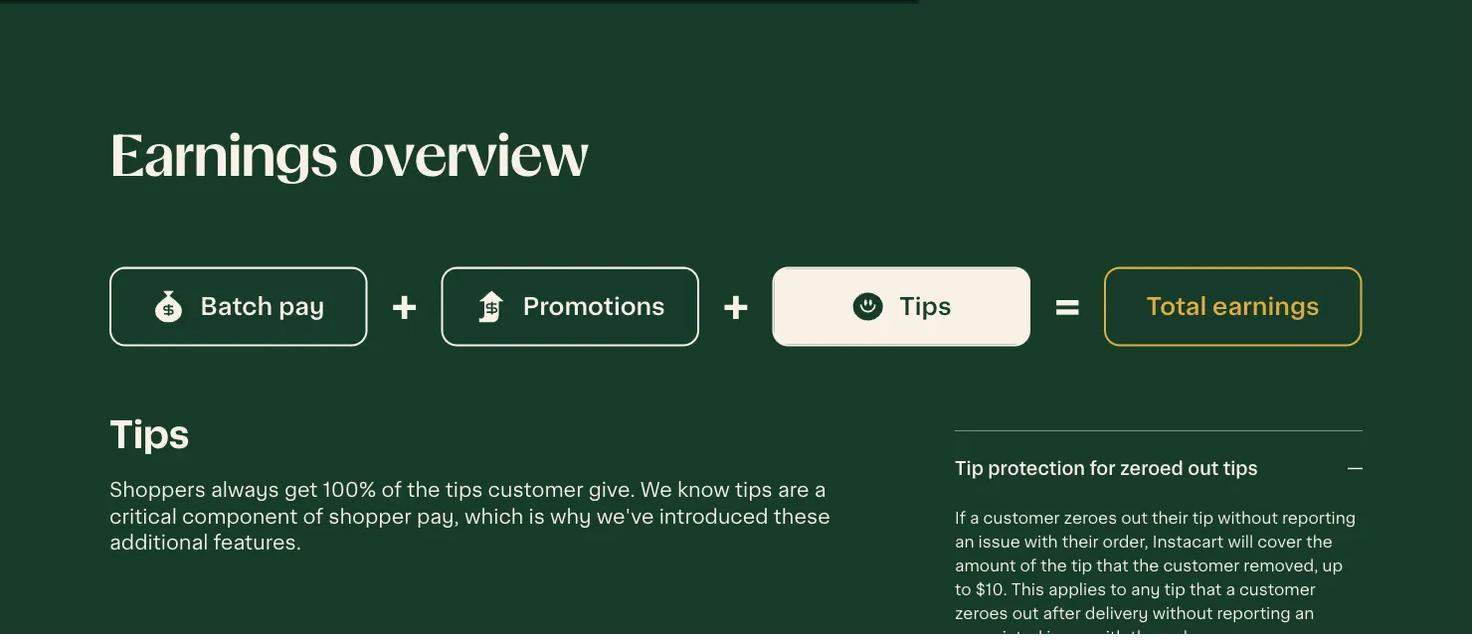 Task type: locate. For each thing, give the bounding box(es) containing it.
2 vertical spatial out
[[1013, 605, 1039, 622]]

a right are
[[815, 480, 826, 502]]

that
[[1097, 557, 1129, 575], [1190, 581, 1222, 599]]

why
[[550, 506, 592, 528]]

tips left are
[[735, 480, 773, 502]]

issue
[[979, 533, 1021, 551], [1047, 629, 1089, 635]]

1 horizontal spatial tip
[[1165, 581, 1186, 599]]

1 vertical spatial a
[[970, 509, 980, 527]]

2 horizontal spatial of
[[1021, 557, 1037, 575]]

tip up "instacart" on the bottom right of the page
[[1193, 509, 1214, 527]]

2 vertical spatial a
[[1226, 581, 1236, 599]]

a
[[815, 480, 826, 502], [970, 509, 980, 527], [1226, 581, 1236, 599]]

1 horizontal spatial without
[[1218, 509, 1278, 527]]

1 horizontal spatial an
[[1295, 605, 1315, 622]]

zeroes up associated
[[955, 605, 1009, 622]]

1 horizontal spatial tips
[[900, 293, 952, 319]]

1 vertical spatial without
[[1153, 605, 1213, 622]]

customer up the is
[[488, 480, 584, 502]]

2 horizontal spatial tips
[[1224, 459, 1259, 479]]

0 vertical spatial that
[[1097, 557, 1129, 575]]

tip up applies
[[1072, 557, 1093, 575]]

order.
[[1161, 629, 1207, 635]]

of up 'this' on the right bottom of page
[[1021, 557, 1037, 575]]

1 horizontal spatial to
[[1111, 581, 1127, 599]]

tips up pay,
[[445, 480, 483, 502]]

0 horizontal spatial +
[[392, 284, 417, 329]]

a down 'will' at the right bottom of the page
[[1226, 581, 1236, 599]]

issue down after
[[1047, 629, 1089, 635]]

overview
[[348, 129, 588, 186]]

cover
[[1258, 533, 1303, 551]]

1 vertical spatial reporting
[[1217, 605, 1291, 622]]

0 vertical spatial reporting
[[1283, 509, 1356, 527]]

tips up 'will' at the right bottom of the page
[[1224, 459, 1259, 479]]

an
[[955, 533, 975, 551], [1295, 605, 1315, 622]]

without up order.
[[1153, 605, 1213, 622]]

of down get
[[303, 506, 324, 528]]

is
[[529, 506, 545, 528]]

0 horizontal spatial tips
[[445, 480, 483, 502]]

issue up amount
[[979, 533, 1021, 551]]

of
[[382, 480, 402, 502], [303, 506, 324, 528], [1021, 557, 1037, 575]]

0 vertical spatial an
[[955, 533, 975, 551]]

shopper
[[329, 506, 412, 528]]

=
[[1055, 284, 1080, 329]]

we've
[[597, 506, 654, 528]]

0 horizontal spatial to
[[955, 581, 972, 599]]

0 vertical spatial of
[[382, 480, 402, 502]]

reporting up cover
[[1283, 509, 1356, 527]]

out down 'this' on the right bottom of page
[[1013, 605, 1039, 622]]

a right if
[[970, 509, 980, 527]]

tip right any
[[1165, 581, 1186, 599]]

are
[[778, 480, 810, 502]]

zeroes
[[1064, 509, 1118, 527], [955, 605, 1009, 622]]

out up order, on the bottom right
[[1122, 509, 1148, 527]]

out
[[1188, 459, 1219, 479], [1122, 509, 1148, 527], [1013, 605, 1039, 622]]

1 horizontal spatial that
[[1190, 581, 1222, 599]]

with
[[1025, 533, 1058, 551], [1093, 629, 1127, 635]]

of up shopper
[[382, 480, 402, 502]]

0 horizontal spatial their
[[1062, 533, 1099, 551]]

1 horizontal spatial a
[[970, 509, 980, 527]]

know
[[678, 480, 730, 502]]

shoppers
[[109, 480, 206, 502]]

tips
[[1224, 459, 1259, 479], [445, 480, 483, 502], [735, 480, 773, 502]]

component
[[182, 506, 298, 528]]

2 vertical spatial tip
[[1165, 581, 1186, 599]]

0 vertical spatial without
[[1218, 509, 1278, 527]]

earnings
[[1213, 293, 1320, 319]]

0 horizontal spatial tip
[[1072, 557, 1093, 575]]

1 horizontal spatial out
[[1122, 509, 1148, 527]]

0 vertical spatial zeroes
[[1064, 509, 1118, 527]]

1 vertical spatial their
[[1062, 533, 1099, 551]]

with down delivery
[[1093, 629, 1127, 635]]

reporting
[[1283, 509, 1356, 527], [1217, 605, 1291, 622]]

0 vertical spatial with
[[1025, 533, 1058, 551]]

without
[[1218, 509, 1278, 527], [1153, 605, 1213, 622]]

0 horizontal spatial an
[[955, 533, 975, 551]]

if a customer zeroes out their tip without reporting an issue with their order, instacart will cover the amount of the tip that the customer removed, up to $10. this applies to any tip that a customer zeroes out after delivery without reporting an associated issue with the order.
[[955, 509, 1356, 635]]

0 vertical spatial issue
[[979, 533, 1021, 551]]

$10.
[[976, 581, 1008, 599]]

the down delivery
[[1131, 629, 1157, 635]]

batch pay
[[200, 293, 325, 319]]

1 horizontal spatial their
[[1152, 509, 1189, 527]]

always
[[211, 480, 279, 502]]

1 horizontal spatial issue
[[1047, 629, 1089, 635]]

1 vertical spatial with
[[1093, 629, 1127, 635]]

reporting down removed,
[[1217, 605, 1291, 622]]

1 vertical spatial of
[[303, 506, 324, 528]]

1 horizontal spatial zeroes
[[1064, 509, 1118, 527]]

2 horizontal spatial tip
[[1193, 509, 1214, 527]]

1 vertical spatial out
[[1122, 509, 1148, 527]]

1 to from the left
[[955, 581, 972, 599]]

an down if
[[955, 533, 975, 551]]

tip
[[1193, 509, 1214, 527], [1072, 557, 1093, 575], [1165, 581, 1186, 599]]

their left order, on the bottom right
[[1062, 533, 1099, 551]]

the
[[407, 480, 440, 502], [1307, 533, 1333, 551], [1041, 557, 1068, 575], [1133, 557, 1160, 575], [1131, 629, 1157, 635]]

out right zeroed
[[1188, 459, 1219, 479]]

0 horizontal spatial a
[[815, 480, 826, 502]]

2 vertical spatial of
[[1021, 557, 1037, 575]]

their up "instacart" on the bottom right of the page
[[1152, 509, 1189, 527]]

protection
[[988, 459, 1086, 479]]

0 horizontal spatial tips
[[109, 416, 190, 456]]

0 vertical spatial out
[[1188, 459, 1219, 479]]

that down order, on the bottom right
[[1097, 557, 1129, 575]]

pay,
[[417, 506, 460, 528]]

tips
[[900, 293, 952, 319], [109, 416, 190, 456]]

0 vertical spatial a
[[815, 480, 826, 502]]

2 horizontal spatial a
[[1226, 581, 1236, 599]]

earnings overview
[[109, 129, 588, 186]]

get
[[284, 480, 318, 502]]

0 horizontal spatial zeroes
[[955, 605, 1009, 622]]

1 horizontal spatial +
[[723, 284, 749, 329]]

we
[[640, 480, 672, 502]]

0 vertical spatial tips
[[900, 293, 952, 319]]

any
[[1131, 581, 1161, 599]]

1 + from the left
[[392, 284, 417, 329]]

pay
[[279, 293, 325, 319]]

to
[[955, 581, 972, 599], [1111, 581, 1127, 599]]

zeroes up order, on the bottom right
[[1064, 509, 1118, 527]]

delivery
[[1085, 605, 1149, 622]]

0 horizontal spatial issue
[[979, 533, 1021, 551]]

to left $10.
[[955, 581, 972, 599]]

introduced
[[659, 506, 769, 528]]

out for zeroes
[[1122, 509, 1148, 527]]

to up delivery
[[1111, 581, 1127, 599]]

2 horizontal spatial out
[[1188, 459, 1219, 479]]

the up pay,
[[407, 480, 440, 502]]

+
[[392, 284, 417, 329], [723, 284, 749, 329]]

customer
[[488, 480, 584, 502], [984, 509, 1060, 527], [1164, 557, 1240, 575], [1240, 581, 1316, 599]]

zeroed
[[1120, 459, 1184, 479]]

1 horizontal spatial with
[[1093, 629, 1127, 635]]

additional
[[109, 532, 208, 554]]

an down removed,
[[1295, 605, 1315, 622]]

their
[[1152, 509, 1189, 527], [1062, 533, 1099, 551]]

2 + from the left
[[723, 284, 749, 329]]

amount
[[955, 557, 1016, 575]]

this
[[1012, 581, 1045, 599]]

that up order.
[[1190, 581, 1222, 599]]

for
[[1090, 459, 1116, 479]]

order,
[[1103, 533, 1149, 551]]

without up 'will' at the right bottom of the page
[[1218, 509, 1278, 527]]

with up 'this' on the right bottom of page
[[1025, 533, 1058, 551]]

a inside the shoppers always get 100% of the tips customer give. we know tips are a critical component of shopper pay, which is why we've introduced these additional features.
[[815, 480, 826, 502]]



Task type: vqa. For each thing, say whether or not it's contained in the screenshot.
the leftmost an
yes



Task type: describe. For each thing, give the bounding box(es) containing it.
earnings
[[109, 129, 338, 186]]

removed,
[[1244, 557, 1319, 575]]

1 vertical spatial issue
[[1047, 629, 1089, 635]]

1 vertical spatial an
[[1295, 605, 1315, 622]]

1 vertical spatial tip
[[1072, 557, 1093, 575]]

up
[[1323, 557, 1343, 575]]

0 horizontal spatial of
[[303, 506, 324, 528]]

customer inside the shoppers always get 100% of the tips customer give. we know tips are a critical component of shopper pay, which is why we've introduced these additional features.
[[488, 480, 584, 502]]

+ for promotions
[[723, 284, 749, 329]]

0 horizontal spatial without
[[1153, 605, 1213, 622]]

total
[[1147, 293, 1207, 319]]

0 horizontal spatial out
[[1013, 605, 1039, 622]]

0 horizontal spatial that
[[1097, 557, 1129, 575]]

applies
[[1049, 581, 1107, 599]]

+ for batch pay
[[392, 284, 417, 329]]

1 horizontal spatial tips
[[735, 480, 773, 502]]

0 horizontal spatial with
[[1025, 533, 1058, 551]]

give.
[[589, 480, 635, 502]]

the up any
[[1133, 557, 1160, 575]]

1 vertical spatial tips
[[109, 416, 190, 456]]

0 vertical spatial their
[[1152, 509, 1189, 527]]

1 horizontal spatial of
[[382, 480, 402, 502]]

1 vertical spatial zeroes
[[955, 605, 1009, 622]]

features.
[[213, 532, 301, 554]]

the up up
[[1307, 533, 1333, 551]]

customer down removed,
[[1240, 581, 1316, 599]]

tip protection for zeroed out tips
[[955, 459, 1259, 479]]

shoppers always get 100% of the tips customer give. we know tips are a critical component of shopper pay, which is why we've introduced these additional features.
[[109, 480, 831, 554]]

customer down protection
[[984, 509, 1060, 527]]

will
[[1228, 533, 1254, 551]]

which
[[465, 506, 524, 528]]

associated
[[955, 629, 1043, 635]]

critical
[[109, 506, 177, 528]]

1 vertical spatial that
[[1190, 581, 1222, 599]]

instacart
[[1153, 533, 1224, 551]]

0 vertical spatial tip
[[1193, 509, 1214, 527]]

out for zeroed
[[1188, 459, 1219, 479]]

if
[[955, 509, 966, 527]]

promotions
[[523, 293, 666, 319]]

the up applies
[[1041, 557, 1068, 575]]

total earnings
[[1147, 293, 1320, 319]]

batch
[[200, 293, 273, 319]]

2 to from the left
[[1111, 581, 1127, 599]]

tip
[[955, 459, 984, 479]]

100%
[[323, 480, 377, 502]]

of inside if a customer zeroes out their tip without reporting an issue with their order, instacart will cover the amount of the tip that the customer removed, up to $10. this applies to any tip that a customer zeroes out after delivery without reporting an associated issue with the order.
[[1021, 557, 1037, 575]]

customer down "instacart" on the bottom right of the page
[[1164, 557, 1240, 575]]

the inside the shoppers always get 100% of the tips customer give. we know tips are a critical component of shopper pay, which is why we've introduced these additional features.
[[407, 480, 440, 502]]

after
[[1043, 605, 1081, 622]]

these
[[774, 506, 831, 528]]



